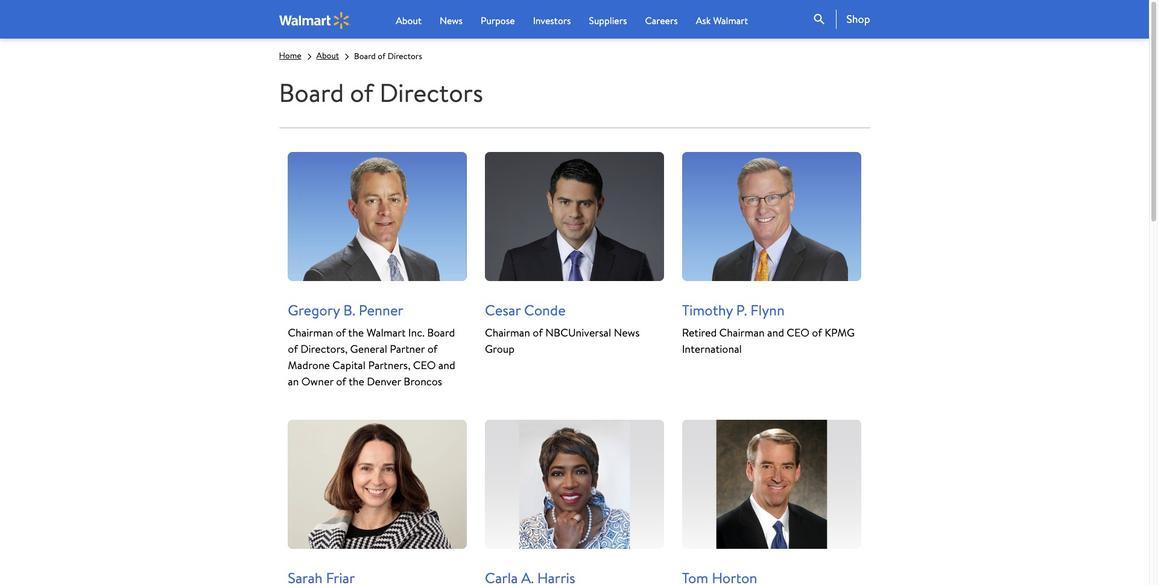 Task type: describe. For each thing, give the bounding box(es) containing it.
1 vertical spatial directors
[[380, 75, 483, 111]]

careers link
[[645, 13, 678, 28]]

news button
[[440, 13, 463, 28]]

capital
[[333, 358, 366, 373]]

1 horizontal spatial walmart
[[714, 14, 748, 27]]

timothy p. flynn retired chairman and ceo of kpmg international
[[682, 300, 855, 356]]

sarah friar image
[[288, 420, 467, 549]]

chairman inside the gregory b. penner chairman of the walmart inc. board of directors, general partner of madrone capital partners, ceo and an owner of the denver broncos
[[288, 325, 333, 340]]

0 vertical spatial board of directors
[[354, 50, 422, 62]]

inc.
[[408, 325, 425, 340]]

and inside the gregory b. penner chairman of the walmart inc. board of directors, general partner of madrone capital partners, ceo and an owner of the denver broncos
[[439, 358, 456, 373]]

of inside cesar conde chairman of nbcuniversal news group
[[533, 325, 543, 340]]

gregory
[[288, 300, 340, 321]]

conde
[[524, 300, 566, 321]]

directors,
[[301, 341, 348, 356]]

general
[[350, 341, 387, 356]]

flynn
[[751, 300, 785, 321]]

timothy p flynn image
[[682, 152, 862, 281]]

broncos
[[404, 374, 442, 389]]

cesar_conde.jpg image
[[485, 152, 665, 281]]

nbcuniversal
[[546, 325, 612, 340]]

shop link
[[837, 10, 871, 29]]

timothy
[[682, 300, 733, 321]]

search
[[813, 12, 827, 27]]

home
[[279, 49, 302, 62]]

ceo inside the gregory b. penner chairman of the walmart inc. board of directors, general partner of madrone capital partners, ceo and an owner of the denver broncos
[[413, 358, 436, 373]]

suppliers button
[[589, 13, 627, 28]]

about for about link
[[317, 49, 339, 62]]

news inside cesar conde chairman of nbcuniversal news group
[[614, 325, 640, 340]]

owner
[[302, 374, 334, 389]]

purpose
[[481, 14, 515, 27]]

gregory b. penner link
[[288, 300, 404, 321]]

ceo inside the timothy p. flynn retired chairman and ceo of kpmg international
[[787, 325, 810, 340]]

tom horton image
[[682, 420, 862, 549]]

purpose button
[[481, 13, 515, 28]]

carla harris image
[[485, 420, 665, 549]]

0 horizontal spatial news
[[440, 14, 463, 27]]

cesar
[[485, 300, 521, 321]]

suppliers
[[589, 14, 627, 27]]

international
[[682, 341, 742, 356]]

of inside the timothy p. flynn retired chairman and ceo of kpmg international
[[813, 325, 823, 340]]



Task type: locate. For each thing, give the bounding box(es) containing it.
0 vertical spatial news
[[440, 14, 463, 27]]

1 vertical spatial news
[[614, 325, 640, 340]]

board down about link
[[279, 75, 344, 111]]

greg penner image
[[288, 152, 467, 281]]

2 the from the top
[[349, 374, 364, 389]]

about link
[[317, 49, 339, 62]]

chairman down p.
[[720, 325, 765, 340]]

chairman inside cesar conde chairman of nbcuniversal news group
[[485, 325, 531, 340]]

chairman inside the timothy p. flynn retired chairman and ceo of kpmg international
[[720, 325, 765, 340]]

walmart down penner
[[367, 325, 406, 340]]

chairman
[[288, 325, 333, 340], [485, 325, 531, 340], [720, 325, 765, 340]]

chairman up group
[[485, 325, 531, 340]]

ceo
[[787, 325, 810, 340], [413, 358, 436, 373]]

0 horizontal spatial board
[[279, 75, 344, 111]]

1 horizontal spatial board
[[354, 50, 376, 62]]

penner
[[359, 300, 404, 321]]

about
[[396, 14, 422, 27], [317, 49, 339, 62]]

walmart
[[714, 14, 748, 27], [367, 325, 406, 340]]

1 vertical spatial about
[[317, 49, 339, 62]]

1 horizontal spatial ceo
[[787, 325, 810, 340]]

2 horizontal spatial board
[[427, 325, 455, 340]]

board right about link
[[354, 50, 376, 62]]

investors button
[[533, 13, 571, 28]]

0 vertical spatial board
[[354, 50, 376, 62]]

ask walmart
[[696, 14, 748, 27]]

the up general
[[348, 325, 364, 340]]

and inside the timothy p. flynn retired chairman and ceo of kpmg international
[[768, 325, 785, 340]]

ask walmart link
[[696, 13, 748, 28]]

1 chairman from the left
[[288, 325, 333, 340]]

gregory b. penner chairman of the walmart inc. board of directors, general partner of madrone capital partners, ceo and an owner of the denver broncos
[[288, 300, 456, 389]]

denver
[[367, 374, 401, 389]]

1 vertical spatial the
[[349, 374, 364, 389]]

0 horizontal spatial about
[[317, 49, 339, 62]]

b.
[[344, 300, 355, 321]]

the
[[348, 325, 364, 340], [349, 374, 364, 389]]

2 horizontal spatial chairman
[[720, 325, 765, 340]]

news right the about popup button at the top left
[[440, 14, 463, 27]]

ceo left kpmg
[[787, 325, 810, 340]]

1 vertical spatial and
[[439, 358, 456, 373]]

1 vertical spatial board of directors
[[279, 75, 483, 111]]

directors
[[388, 50, 422, 62], [380, 75, 483, 111]]

ask
[[696, 14, 711, 27]]

cesar conde link
[[485, 300, 566, 321]]

madrone
[[288, 358, 330, 373]]

1 horizontal spatial chairman
[[485, 325, 531, 340]]

0 horizontal spatial and
[[439, 358, 456, 373]]

about for the about popup button at the top left
[[396, 14, 422, 27]]

0 horizontal spatial walmart
[[367, 325, 406, 340]]

walmart right ask
[[714, 14, 748, 27]]

and
[[768, 325, 785, 340], [439, 358, 456, 373]]

1 vertical spatial walmart
[[367, 325, 406, 340]]

2 vertical spatial board
[[427, 325, 455, 340]]

and down "flynn"
[[768, 325, 785, 340]]

walmart inside the gregory b. penner chairman of the walmart inc. board of directors, general partner of madrone capital partners, ceo and an owner of the denver broncos
[[367, 325, 406, 340]]

1 horizontal spatial news
[[614, 325, 640, 340]]

board inside the gregory b. penner chairman of the walmart inc. board of directors, general partner of madrone capital partners, ceo and an owner of the denver broncos
[[427, 325, 455, 340]]

investors
[[533, 14, 571, 27]]

about right home
[[317, 49, 339, 62]]

2 chairman from the left
[[485, 325, 531, 340]]

news right nbcuniversal
[[614, 325, 640, 340]]

about button
[[396, 13, 422, 28]]

0 vertical spatial directors
[[388, 50, 422, 62]]

an
[[288, 374, 299, 389]]

ceo up broncos
[[413, 358, 436, 373]]

0 vertical spatial ceo
[[787, 325, 810, 340]]

0 vertical spatial and
[[768, 325, 785, 340]]

home link
[[279, 49, 302, 62]]

chairman up directors,
[[288, 325, 333, 340]]

about left news dropdown button in the left top of the page
[[396, 14, 422, 27]]

timothy p. flynn link
[[682, 300, 785, 321]]

group
[[485, 341, 515, 356]]

1 horizontal spatial and
[[768, 325, 785, 340]]

1 vertical spatial ceo
[[413, 358, 436, 373]]

1 horizontal spatial about
[[396, 14, 422, 27]]

0 horizontal spatial ceo
[[413, 358, 436, 373]]

partners,
[[368, 358, 411, 373]]

1 the from the top
[[348, 325, 364, 340]]

home image
[[279, 12, 351, 29]]

0 vertical spatial about
[[396, 14, 422, 27]]

careers
[[645, 14, 678, 27]]

board right inc.
[[427, 325, 455, 340]]

3 chairman from the left
[[720, 325, 765, 340]]

p.
[[737, 300, 747, 321]]

the down capital
[[349, 374, 364, 389]]

1 vertical spatial board
[[279, 75, 344, 111]]

0 vertical spatial the
[[348, 325, 364, 340]]

kpmg
[[825, 325, 855, 340]]

0 horizontal spatial chairman
[[288, 325, 333, 340]]

and up broncos
[[439, 358, 456, 373]]

cesar conde chairman of nbcuniversal news group
[[485, 300, 640, 356]]

board of directors
[[354, 50, 422, 62], [279, 75, 483, 111]]

partner
[[390, 341, 425, 356]]

retired
[[682, 325, 717, 340]]

board
[[354, 50, 376, 62], [279, 75, 344, 111], [427, 325, 455, 340]]

of
[[378, 50, 386, 62], [350, 75, 374, 111], [336, 325, 346, 340], [533, 325, 543, 340], [813, 325, 823, 340], [288, 341, 298, 356], [428, 341, 438, 356], [336, 374, 346, 389]]

0 vertical spatial walmart
[[714, 14, 748, 27]]

news
[[440, 14, 463, 27], [614, 325, 640, 340]]

shop
[[847, 11, 871, 27]]



Task type: vqa. For each thing, say whether or not it's contained in the screenshot.
the top Community
no



